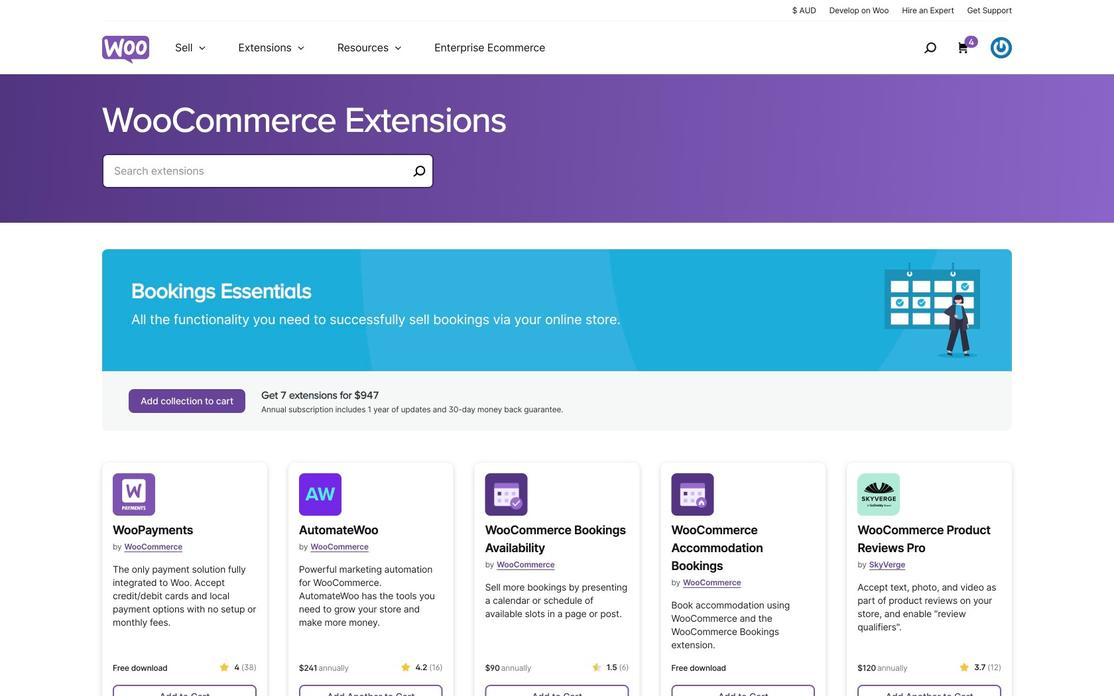 Task type: describe. For each thing, give the bounding box(es) containing it.
service navigation menu element
[[896, 26, 1013, 69]]

Search extensions search field
[[114, 162, 409, 181]]



Task type: locate. For each thing, give the bounding box(es) containing it.
open account menu image
[[991, 37, 1013, 58]]

search image
[[920, 37, 941, 58]]

None search field
[[102, 154, 434, 204]]



Task type: vqa. For each thing, say whether or not it's contained in the screenshot.
Open account menu image
yes



